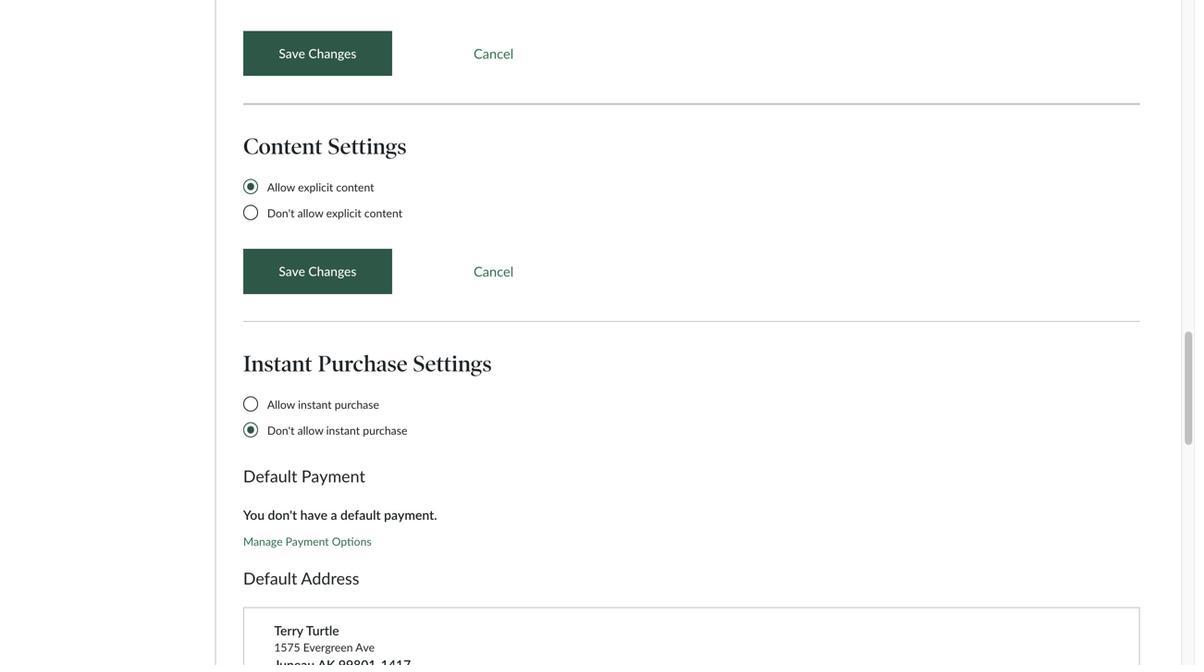 Task type: locate. For each thing, give the bounding box(es) containing it.
default up don't
[[243, 467, 297, 487]]

allow down allow explicit content
[[298, 207, 324, 220]]

1 vertical spatial cancel link
[[419, 249, 568, 294]]

option group containing allow explicit content
[[243, 179, 407, 231]]

don't down allow explicit content
[[267, 207, 295, 220]]

payment down have
[[286, 535, 329, 549]]

0 vertical spatial payment
[[302, 467, 365, 487]]

allow inside instant purchase settings element
[[267, 398, 295, 412]]

content
[[336, 181, 374, 194], [365, 207, 403, 220]]

1 option group from the top
[[243, 179, 407, 231]]

payment
[[302, 467, 365, 487], [286, 535, 329, 549]]

1 cancel from the top
[[474, 45, 514, 61]]

1 vertical spatial payment
[[286, 535, 329, 549]]

explicit up don't allow explicit content
[[298, 181, 333, 194]]

2 cancel from the top
[[474, 264, 514, 280]]

allow inside instant purchase settings element
[[298, 424, 324, 437]]

instant
[[298, 398, 332, 412], [326, 424, 360, 437]]

allow
[[298, 207, 324, 220], [298, 424, 324, 437]]

0 vertical spatial option group
[[243, 179, 407, 231]]

explicit down allow explicit content
[[326, 207, 362, 220]]

2 allow from the top
[[267, 398, 295, 412]]

1 vertical spatial option group
[[243, 397, 412, 449]]

instant
[[243, 350, 313, 378]]

don't
[[268, 507, 297, 523]]

don't for content
[[267, 207, 295, 220]]

cancel link
[[419, 31, 568, 76], [419, 249, 568, 294]]

1 vertical spatial allow
[[298, 424, 324, 437]]

content up don't allow explicit content
[[336, 181, 374, 194]]

0 vertical spatial allow
[[298, 207, 324, 220]]

allow down instant
[[267, 398, 295, 412]]

option group up default payment
[[243, 397, 412, 449]]

1 vertical spatial settings
[[413, 350, 492, 378]]

default
[[243, 467, 297, 487], [243, 569, 297, 589]]

option group down content settings at the top left of page
[[243, 179, 407, 231]]

0 horizontal spatial settings
[[328, 133, 407, 160]]

None submit
[[243, 31, 392, 76], [243, 249, 392, 294], [243, 31, 392, 76], [243, 249, 392, 294]]

1 allow from the top
[[298, 207, 324, 220]]

1 vertical spatial explicit
[[326, 207, 362, 220]]

turtle
[[306, 623, 339, 638]]

1 vertical spatial content
[[365, 207, 403, 220]]

option group containing allow instant purchase
[[243, 397, 412, 449]]

2 don't from the top
[[267, 424, 295, 437]]

1 vertical spatial instant
[[326, 424, 360, 437]]

1 vertical spatial don't
[[267, 424, 295, 437]]

you
[[243, 507, 265, 523]]

purchase
[[318, 350, 408, 378]]

default down manage
[[243, 569, 297, 589]]

0 vertical spatial cancel link
[[419, 31, 568, 76]]

instant down allow instant purchase
[[326, 424, 360, 437]]

option group
[[243, 179, 407, 231], [243, 397, 412, 449]]

2 allow from the top
[[298, 424, 324, 437]]

settings up allow explicit content
[[328, 133, 407, 160]]

content down allow explicit content
[[365, 207, 403, 220]]

don't inside instant purchase settings element
[[267, 424, 295, 437]]

allow
[[267, 181, 295, 194], [267, 398, 295, 412]]

settings right purchase
[[413, 350, 492, 378]]

cancel for 1st cancel link from the bottom of the page
[[474, 264, 514, 280]]

cancel
[[474, 45, 514, 61], [474, 264, 514, 280]]

payment.
[[384, 507, 437, 523]]

2 default from the top
[[243, 569, 297, 589]]

option group inside instant purchase settings element
[[243, 397, 412, 449]]

1 vertical spatial cancel
[[474, 264, 514, 280]]

1 default from the top
[[243, 467, 297, 487]]

1 allow from the top
[[267, 181, 295, 194]]

options
[[332, 535, 372, 549]]

allow instant purchase
[[267, 398, 379, 412]]

don't allow instant purchase
[[267, 424, 408, 437]]

2 option group from the top
[[243, 397, 412, 449]]

0 vertical spatial default
[[243, 467, 297, 487]]

allow down the content
[[267, 181, 295, 194]]

purchase down allow instant purchase
[[363, 424, 408, 437]]

purchase
[[335, 398, 379, 412], [363, 424, 408, 437]]

manage payment options link
[[243, 535, 372, 549]]

payment up a
[[302, 467, 365, 487]]

0 vertical spatial allow
[[267, 181, 295, 194]]

settings
[[328, 133, 407, 160], [413, 350, 492, 378]]

allow for content
[[267, 181, 295, 194]]

don't down allow instant purchase
[[267, 424, 295, 437]]

0 vertical spatial settings
[[328, 133, 407, 160]]

0 vertical spatial don't
[[267, 207, 295, 220]]

allow explicit content
[[267, 181, 374, 194]]

explicit
[[298, 181, 333, 194], [326, 207, 362, 220]]

1 vertical spatial allow
[[267, 398, 295, 412]]

payment for default
[[302, 467, 365, 487]]

default
[[341, 507, 381, 523]]

1575
[[274, 641, 300, 654]]

purchase up don't allow instant purchase
[[335, 398, 379, 412]]

a
[[331, 507, 337, 523]]

2 cancel link from the top
[[419, 249, 568, 294]]

don't
[[267, 207, 295, 220], [267, 424, 295, 437]]

instant up don't allow instant purchase
[[298, 398, 332, 412]]

evergreen
[[303, 641, 353, 654]]

content settings
[[243, 133, 407, 160]]

1 don't from the top
[[267, 207, 295, 220]]

0 vertical spatial cancel
[[474, 45, 514, 61]]

1 vertical spatial default
[[243, 569, 297, 589]]

allow down allow instant purchase
[[298, 424, 324, 437]]



Task type: vqa. For each thing, say whether or not it's contained in the screenshot.
the allow within the Instant Purchase Settings "element"
yes



Task type: describe. For each thing, give the bounding box(es) containing it.
manage payment options
[[243, 535, 372, 549]]

option group for purchase
[[243, 397, 412, 449]]

option group for settings
[[243, 179, 407, 231]]

don't for instant
[[267, 424, 295, 437]]

terry
[[274, 623, 303, 638]]

you don't have a default payment.
[[243, 507, 437, 523]]

1 vertical spatial purchase
[[363, 424, 408, 437]]

0 vertical spatial explicit
[[298, 181, 333, 194]]

have
[[300, 507, 328, 523]]

0 vertical spatial purchase
[[335, 398, 379, 412]]

ave
[[356, 641, 375, 654]]

default payment
[[243, 467, 365, 487]]

payment for manage
[[286, 535, 329, 549]]

instant purchase settings
[[243, 350, 492, 378]]

allow for instant
[[267, 398, 295, 412]]

cancel for first cancel link from the top
[[474, 45, 514, 61]]

0 vertical spatial content
[[336, 181, 374, 194]]

default address
[[243, 569, 360, 589]]

allow for instant
[[298, 424, 324, 437]]

0 vertical spatial instant
[[298, 398, 332, 412]]

manage
[[243, 535, 283, 549]]

content
[[243, 133, 323, 160]]

allow for content
[[298, 207, 324, 220]]

don't allow explicit content
[[267, 207, 403, 220]]

default for default address
[[243, 569, 297, 589]]

instant purchase settings element
[[243, 349, 1141, 449]]

default for default payment
[[243, 467, 297, 487]]

1 cancel link from the top
[[419, 31, 568, 76]]

address
[[301, 569, 360, 589]]

terry turtle 1575 evergreen ave
[[274, 623, 375, 654]]

1 horizontal spatial settings
[[413, 350, 492, 378]]



